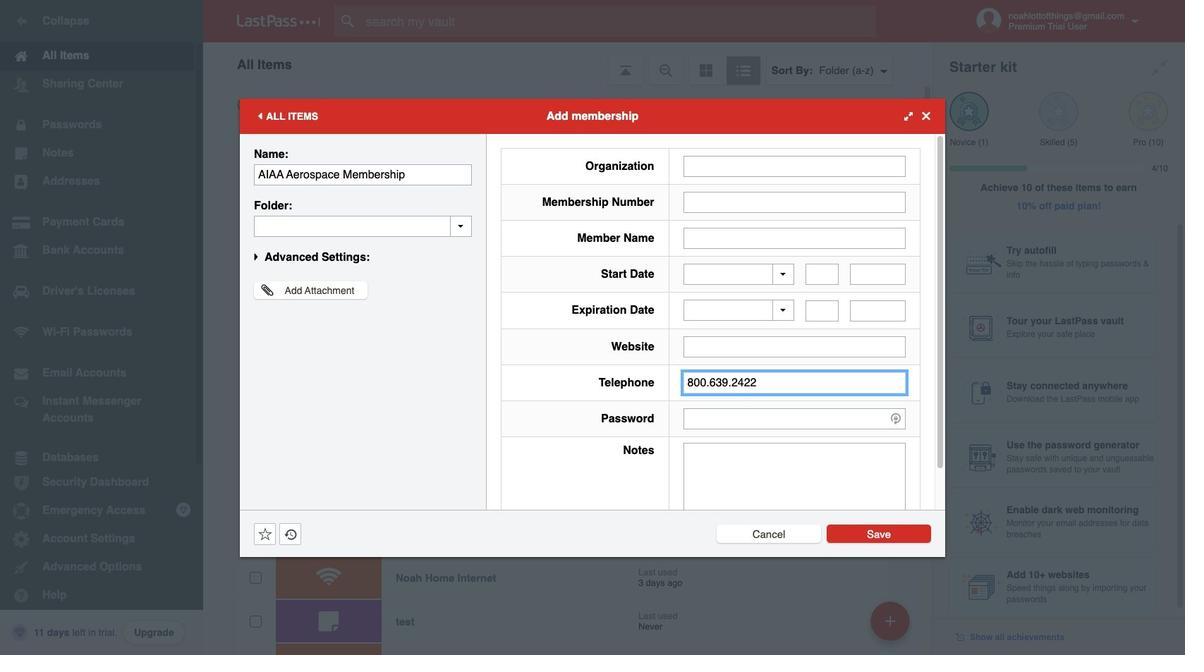 Task type: describe. For each thing, give the bounding box(es) containing it.
new item image
[[886, 616, 895, 626]]

search my vault text field
[[334, 6, 898, 37]]



Task type: locate. For each thing, give the bounding box(es) containing it.
None text field
[[683, 156, 906, 177], [683, 192, 906, 213], [254, 216, 472, 237], [806, 264, 839, 285], [850, 264, 906, 285], [683, 372, 906, 393], [683, 156, 906, 177], [683, 192, 906, 213], [254, 216, 472, 237], [806, 264, 839, 285], [850, 264, 906, 285], [683, 372, 906, 393]]

None password field
[[683, 408, 906, 429]]

lastpass image
[[237, 15, 320, 28]]

None text field
[[254, 164, 472, 185], [683, 228, 906, 249], [806, 300, 839, 321], [850, 300, 906, 321], [683, 336, 906, 357], [683, 443, 906, 530], [254, 164, 472, 185], [683, 228, 906, 249], [806, 300, 839, 321], [850, 300, 906, 321], [683, 336, 906, 357], [683, 443, 906, 530]]

vault options navigation
[[203, 42, 933, 85]]

Search search field
[[334, 6, 898, 37]]

dialog
[[240, 98, 946, 557]]

main navigation navigation
[[0, 0, 203, 656]]

new item navigation
[[866, 598, 919, 656]]



Task type: vqa. For each thing, say whether or not it's contained in the screenshot.
New item element
no



